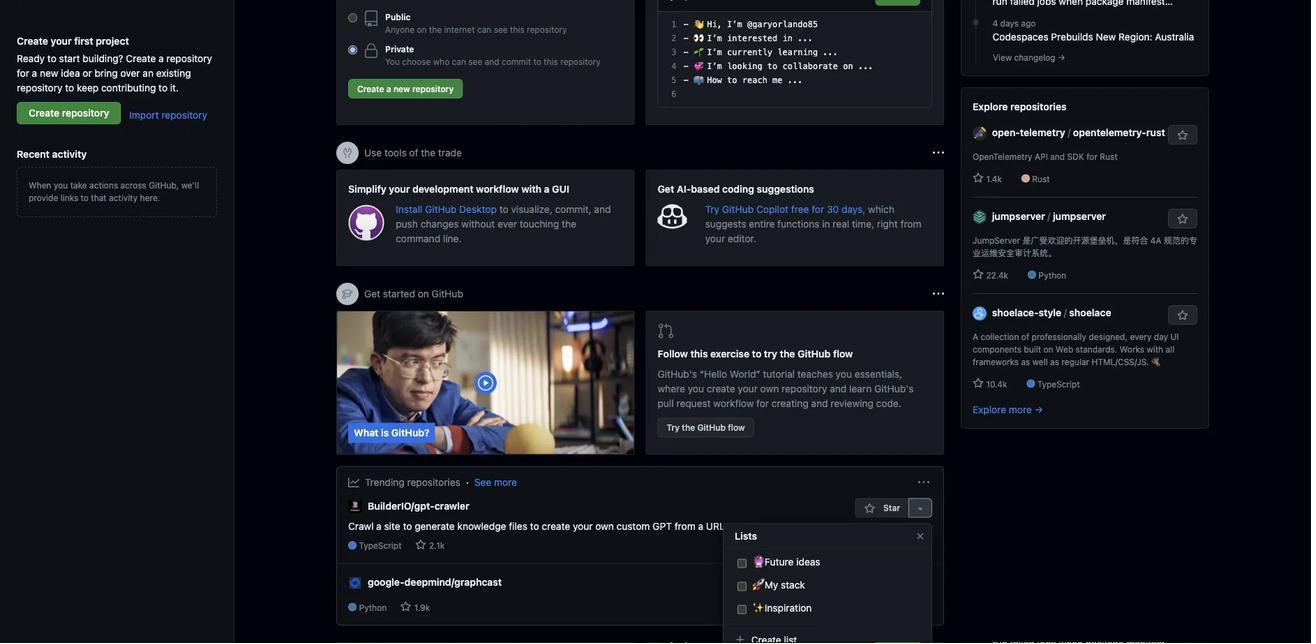 Task type: vqa. For each thing, say whether or not it's contained in the screenshot.
Find a repository… search field on the bottom of the page
no



Task type: describe. For each thing, give the bounding box(es) containing it.
for inside get ai-based coding suggestions element
[[812, 203, 825, 215]]

1 jumpserver from the left
[[993, 210, 1046, 222]]

telemetry
[[1021, 126, 1066, 138]]

functions
[[778, 218, 820, 229]]

4 inside 1 - 👋 hi, i'm @garyorlando85 2 - 👀 i'm interested in ... 3 - 🌱 i'm currently learning ... 4 - 💞️ i'm looking to collaborate on ... 5 - 📫 how to reach me ... 6
[[672, 61, 677, 71]]

a left gui
[[544, 183, 550, 194]]

built
[[1024, 344, 1042, 354]]

open-
[[993, 126, 1021, 138]]

👋
[[694, 20, 702, 29]]

get for get ai-based coding suggestions
[[658, 183, 675, 194]]

@builderio profile image
[[348, 499, 362, 513]]

anyone
[[385, 24, 415, 34]]

1 horizontal spatial github's
[[875, 383, 914, 394]]

what is github? link
[[337, 311, 634, 454]]

1 vertical spatial flow
[[728, 423, 745, 433]]

tutorial
[[764, 368, 795, 380]]

github inside get ai-based coding suggestions element
[[723, 203, 754, 215]]

github's "hello world" tutorial teaches you essentials, where you create your own repository and learn github's pull request workflow for creating and reviewing code.
[[658, 368, 914, 409]]

typescript inside repo details element
[[359, 541, 402, 550]]

1 vertical spatial /
[[1048, 210, 1051, 222]]

and up reviewing
[[830, 383, 847, 394]]

why am i seeing this? image
[[933, 288, 945, 300]]

... right 'collaborate'
[[859, 61, 874, 71]]

frameworks
[[973, 357, 1019, 367]]

free
[[792, 203, 810, 215]]

changelog
[[1015, 52, 1056, 62]]

real
[[833, 218, 850, 229]]

lists list
[[735, 552, 921, 618]]

0 vertical spatial rust
[[1101, 151, 1118, 161]]

google-deepmind/graphcast
[[368, 576, 502, 588]]

actions
[[89, 180, 118, 190]]

builderio/gpt-
[[368, 500, 435, 511]]

to right files
[[530, 520, 539, 532]]

try the github flow link
[[658, 418, 754, 437]]

who
[[433, 57, 450, 66]]

learning
[[778, 47, 818, 57]]

star this repository image for open-telemetry / opentelemetry-rust
[[1178, 130, 1189, 141]]

without
[[462, 218, 495, 229]]

deepmind/graphcast
[[405, 576, 502, 588]]

github down request
[[698, 423, 726, 433]]

create for create your first project ready to start building? create a repository for a new idea or bring over an existing repository to keep contributing to it.
[[17, 35, 48, 46]]

hi,
[[707, 20, 722, 29]]

what is github? image
[[337, 311, 634, 454]]

1.9k
[[414, 603, 430, 612]]

visualize,
[[511, 203, 553, 215]]

2.1k
[[429, 541, 445, 550]]

1.9k link
[[400, 601, 430, 612]]

1 - from the top
[[684, 20, 689, 29]]

reviewing
[[831, 398, 874, 409]]

i'm right hi,
[[728, 20, 743, 29]]

style
[[1039, 306, 1062, 318]]

ever
[[498, 218, 517, 229]]

on inside a collection of professionally designed, every day ui components built on web standards. works with all frameworks as well as regular html/css/js. 🥾
[[1044, 344, 1054, 354]]

explore for explore repositories
[[973, 101, 1009, 112]]

use tools of the trade
[[364, 147, 462, 158]]

0 vertical spatial activity
[[52, 148, 87, 160]]

touching
[[520, 218, 559, 229]]

star this repository image
[[1178, 310, 1189, 321]]

existing
[[156, 67, 191, 79]]

import repository link
[[129, 109, 207, 121]]

ai-
[[677, 183, 691, 194]]

development
[[413, 183, 474, 194]]

your left 'custom'
[[573, 520, 593, 532]]

4 inside 4 days ago codespaces prebuilds new region: australia
[[993, 18, 999, 28]]

github inside simplify your development workflow with a gui element
[[425, 203, 457, 215]]

2.1k link
[[415, 539, 445, 550]]

ui
[[1171, 332, 1180, 341]]

this inside the private you choose who can see and commit to this repository
[[544, 57, 558, 66]]

workflow inside github's "hello world" tutorial teaches you essentials, where you create your own repository and learn github's pull request workflow for creating and reviewing code.
[[714, 398, 754, 409]]

explore for explore more →
[[973, 404, 1007, 415]]

knowledge
[[458, 520, 506, 532]]

days
[[1001, 18, 1019, 28]]

of for the
[[409, 147, 419, 158]]

2 jumpserver from the left
[[1054, 210, 1107, 222]]

@jumpserver profile image
[[973, 210, 987, 224]]

0 horizontal spatial more
[[494, 476, 517, 488]]

🔮 future ideas
[[753, 556, 821, 568]]

the inside public anyone on the internet can see this repository
[[429, 24, 442, 34]]

new inside create your first project ready to start building? create a repository for a new idea or bring over an existing repository to keep contributing to it.
[[40, 67, 58, 79]]

typescript inside explore repositories navigation
[[1038, 379, 1081, 389]]

1 vertical spatial rust
[[1033, 174, 1051, 184]]

sdk
[[1068, 151, 1085, 161]]

create a new repository element
[[348, 0, 623, 104]]

australia
[[1156, 31, 1195, 42]]

currently
[[728, 47, 773, 57]]

in inside 1 - 👋 hi, i'm @garyorlando85 2 - 👀 i'm interested in ... 3 - 🌱 i'm currently learning ... 4 - 💞️ i'm looking to collaborate on ... 5 - 📫 how to reach me ... 6
[[783, 34, 793, 43]]

·
[[466, 476, 469, 488]]

@shoelace-style profile image
[[973, 306, 987, 320]]

add this repository to a list image
[[915, 503, 926, 514]]

over
[[120, 67, 140, 79]]

simplify your development workflow with a gui element
[[337, 170, 635, 266]]

your inside github's "hello world" tutorial teaches you essentials, where you create your own repository and learn github's pull request workflow for creating and reviewing code.
[[738, 383, 758, 394]]

well
[[1033, 357, 1048, 367]]

to up me
[[768, 61, 778, 71]]

jumpserver 是广受欢迎的开源堡垒机，是符合 4a 规范的专 业运维安全审计系统。
[[973, 235, 1198, 258]]

essentials,
[[855, 368, 903, 380]]

repository inside button
[[413, 84, 454, 94]]

... right me
[[788, 75, 803, 85]]

github up teaches
[[798, 348, 831, 360]]

create repository link
[[17, 102, 121, 124]]

repository inside the private you choose who can see and commit to this repository
[[561, 57, 601, 66]]

with inside a collection of professionally designed, every day ui components built on web standards. works with all frameworks as well as regular html/css/js. 🥾
[[1147, 344, 1164, 354]]

to inside try the github flow element
[[752, 348, 762, 360]]

🌱
[[694, 47, 702, 57]]

you inside when you take actions across github, we'll provide links to that activity here.
[[54, 180, 68, 190]]

command
[[396, 232, 441, 244]]

shoelace-
[[993, 306, 1039, 318]]

to left it.
[[159, 82, 168, 93]]

exercise
[[711, 348, 750, 360]]

get ai-based coding suggestions
[[658, 183, 815, 194]]

you
[[385, 57, 400, 66]]

a up existing
[[159, 52, 164, 64]]

trending repositories · see more
[[365, 476, 517, 488]]

where
[[658, 383, 686, 394]]

your inside which suggests entire functions in real time, right from your editor.
[[706, 232, 726, 244]]

repository down ready
[[17, 82, 62, 93]]

try github copilot free for 30 days, link
[[706, 203, 869, 215]]

python inside repo details element
[[359, 603, 387, 612]]

my
[[765, 579, 779, 591]]

none radio inside create a new repository element
[[348, 45, 357, 54]]

changes
[[421, 218, 459, 229]]

star image for 22.4k
[[973, 269, 984, 280]]

try the github flow element
[[646, 311, 945, 455]]

5 - from the top
[[684, 75, 689, 85]]

web
[[1056, 344, 1074, 354]]

graph image
[[348, 477, 360, 488]]

the inside the to visualize, commit, and push changes without ever touching the command line.
[[562, 218, 577, 229]]

more inside explore repositories navigation
[[1009, 404, 1032, 415]]

create up an on the top
[[126, 52, 156, 64]]

repository down keep at the top of page
[[62, 107, 109, 119]]

0 horizontal spatial github's
[[658, 368, 697, 380]]

👀
[[694, 34, 702, 43]]

@google-deepmind profile image
[[348, 576, 362, 590]]

collaborate
[[783, 61, 838, 71]]

world"
[[730, 368, 761, 380]]

new inside button
[[394, 84, 410, 94]]

site
[[384, 520, 401, 532]]

repository up existing
[[167, 52, 212, 64]]

try the github flow
[[667, 423, 745, 433]]

request
[[677, 398, 711, 409]]

a down ready
[[32, 67, 37, 79]]

see more link
[[475, 475, 517, 490]]

view changelog → link
[[993, 52, 1066, 62]]

what is github? element
[[337, 311, 635, 455]]

crawl a site to generate knowledge files to create your own custom gpt from a url
[[348, 520, 725, 532]]

on inside 1 - 👋 hi, i'm @garyorlando85 2 - 👀 i'm interested in ... 3 - 🌱 i'm currently learning ... 4 - 💞️ i'm looking to collaborate on ... 5 - 📫 how to reach me ... 6
[[844, 61, 854, 71]]

→ for explore more →
[[1035, 404, 1044, 415]]

shoelace
[[1070, 306, 1112, 318]]

0 horizontal spatial create
[[542, 520, 571, 532]]

jumpserver
[[973, 235, 1021, 245]]

suggests
[[706, 218, 747, 229]]

a collection of professionally designed, every day ui components built on web standards. works with all frameworks as well as regular html/css/js. 🥾
[[973, 332, 1180, 367]]

in inside which suggests entire functions in real time, right from your editor.
[[823, 218, 831, 229]]

can inside the private you choose who can see and commit to this repository
[[452, 57, 466, 66]]

1.4k
[[984, 174, 1003, 184]]

→ for view changelog →
[[1058, 52, 1066, 62]]

the down request
[[682, 423, 695, 433]]

repo details element containing python
[[348, 601, 502, 614]]

repo details element containing typescript
[[348, 539, 725, 552]]

we'll
[[181, 180, 199, 190]]

when you take actions across github, we'll provide links to that activity here.
[[29, 180, 199, 202]]

for inside github's "hello world" tutorial teaches you essentials, where you create your own repository and learn github's pull request workflow for creating and reviewing code.
[[757, 398, 769, 409]]

/ for telemetry
[[1068, 126, 1071, 138]]

opentelemetry-
[[1074, 126, 1147, 138]]

i'm up how
[[707, 61, 722, 71]]

codespaces prebuilds new region: australia link
[[993, 29, 1198, 44]]

import repository
[[129, 109, 207, 121]]

get ai-based coding suggestions element
[[646, 170, 945, 266]]

explore repositories navigation
[[961, 87, 1210, 429]]

choose
[[402, 57, 431, 66]]

based
[[691, 183, 720, 194]]

2
[[672, 34, 677, 43]]

to down idea
[[65, 82, 74, 93]]



Task type: locate. For each thing, give the bounding box(es) containing it.
close menu image
[[915, 531, 926, 542]]

collection
[[981, 332, 1020, 341]]

of up built at the bottom
[[1022, 332, 1030, 341]]

1 vertical spatial python
[[359, 603, 387, 612]]

0 horizontal spatial as
[[1022, 357, 1031, 367]]

1
[[672, 20, 677, 29]]

me
[[773, 75, 783, 85]]

1 horizontal spatial own
[[761, 383, 779, 394]]

None checkbox
[[738, 557, 747, 569], [738, 581, 747, 592], [738, 604, 747, 615], [738, 557, 747, 569], [738, 581, 747, 592], [738, 604, 747, 615]]

see up the private you choose who can see and commit to this repository
[[494, 24, 508, 34]]

google-deepmind/graphcast link
[[368, 575, 502, 590]]

star image for open-
[[973, 172, 984, 184]]

own down tutorial
[[761, 383, 779, 394]]

your inside create your first project ready to start building? create a repository for a new idea or bring over an existing repository to keep contributing to it.
[[51, 35, 72, 46]]

github
[[425, 203, 457, 215], [723, 203, 754, 215], [432, 288, 464, 300], [798, 348, 831, 360], [698, 423, 726, 433]]

0 horizontal spatial new
[[40, 67, 58, 79]]

0 vertical spatial try
[[706, 203, 720, 215]]

started
[[383, 288, 415, 300]]

1 vertical spatial repo details element
[[348, 601, 502, 614]]

keep
[[77, 82, 99, 93]]

region:
[[1119, 31, 1153, 42]]

trending
[[365, 476, 405, 488]]

project
[[96, 35, 129, 46]]

0 horizontal spatial own
[[596, 520, 614, 532]]

new left idea
[[40, 67, 58, 79]]

0 horizontal spatial from
[[675, 520, 696, 532]]

1 vertical spatial github's
[[875, 383, 914, 394]]

1 horizontal spatial of
[[1022, 332, 1030, 341]]

1 vertical spatial new
[[394, 84, 410, 94]]

for inside explore repositories navigation
[[1087, 151, 1098, 161]]

repository down teaches
[[782, 383, 828, 394]]

0 horizontal spatial flow
[[728, 423, 745, 433]]

1 horizontal spatial this
[[544, 57, 558, 66]]

typescript down regular
[[1038, 379, 1081, 389]]

all
[[1166, 344, 1175, 354]]

why am i seeing this? image
[[933, 147, 945, 158]]

repository down who
[[413, 84, 454, 94]]

rust down the opentelemetry-
[[1101, 151, 1118, 161]]

of for professionally
[[1022, 332, 1030, 341]]

mortar board image
[[342, 288, 353, 300]]

0 vertical spatial this
[[510, 24, 525, 34]]

10.4k
[[984, 379, 1008, 389]]

0 vertical spatial star image
[[973, 172, 984, 184]]

you up request
[[688, 383, 704, 394]]

1 horizontal spatial rust
[[1101, 151, 1118, 161]]

your down 'world"'
[[738, 383, 758, 394]]

from
[[901, 218, 922, 229], [675, 520, 696, 532]]

new down you
[[394, 84, 410, 94]]

3 - from the top
[[684, 47, 689, 57]]

github's
[[658, 368, 697, 380], [875, 383, 914, 394]]

lock image
[[363, 43, 380, 59]]

0 horizontal spatial 4
[[672, 61, 677, 71]]

2 - from the top
[[684, 34, 689, 43]]

to inside the private you choose who can see and commit to this repository
[[534, 57, 542, 66]]

1 horizontal spatial can
[[478, 24, 492, 34]]

1 horizontal spatial try
[[706, 203, 720, 215]]

workflow inside simplify your development workflow with a gui element
[[476, 183, 519, 194]]

/ up 是广受欢迎的开源堡垒机，是符合
[[1048, 210, 1051, 222]]

1 vertical spatial →
[[1035, 404, 1044, 415]]

to inside the to visualize, commit, and push changes without ever touching the command line.
[[500, 203, 509, 215]]

this inside try the github flow element
[[691, 348, 708, 360]]

create for create repository
[[29, 107, 59, 119]]

with up visualize,
[[522, 183, 542, 194]]

→ down well
[[1035, 404, 1044, 415]]

2 vertical spatial this
[[691, 348, 708, 360]]

builderio/gpt-crawler
[[368, 500, 470, 511]]

star button
[[856, 498, 909, 518]]

0 horizontal spatial /
[[1048, 210, 1051, 222]]

github's up code.
[[875, 383, 914, 394]]

opentelemetry api and sdk for rust
[[973, 151, 1118, 161]]

2 horizontal spatial this
[[691, 348, 708, 360]]

0 vertical spatial github's
[[658, 368, 697, 380]]

... up learning
[[798, 34, 813, 43]]

i'm
[[728, 20, 743, 29], [707, 34, 722, 43], [707, 47, 722, 57], [707, 61, 722, 71]]

2 as from the left
[[1051, 357, 1060, 367]]

to right commit at the left top of page
[[534, 57, 542, 66]]

star image left star
[[865, 503, 876, 514]]

star image inside button
[[865, 503, 876, 514]]

star this repository image for jumpserver / jumpserver
[[1178, 214, 1189, 225]]

editor.
[[728, 232, 757, 244]]

0 vertical spatial new
[[40, 67, 58, 79]]

repo details element
[[348, 539, 725, 552], [348, 601, 502, 614]]

- left 💞️
[[684, 61, 689, 71]]

4 left days
[[993, 18, 999, 28]]

0 vertical spatial repositories
[[1011, 101, 1067, 112]]

activity down across
[[109, 193, 138, 202]]

to
[[47, 52, 56, 64], [534, 57, 542, 66], [768, 61, 778, 71], [728, 75, 738, 85], [65, 82, 74, 93], [159, 82, 168, 93], [81, 193, 89, 202], [500, 203, 509, 215], [752, 348, 762, 360], [403, 520, 412, 532], [530, 520, 539, 532]]

repository down it.
[[162, 109, 207, 121]]

jumpserver / jumpserver
[[993, 210, 1107, 222]]

or
[[83, 67, 92, 79]]

this inside public anyone on the internet can see this repository
[[510, 24, 525, 34]]

workflow
[[476, 183, 519, 194], [714, 398, 754, 409]]

open-telemetry / opentelemetry-rust
[[993, 126, 1166, 138]]

see
[[494, 24, 508, 34], [469, 57, 483, 66]]

repository up commit at the left top of page
[[527, 24, 567, 34]]

on up well
[[1044, 344, 1054, 354]]

0 vertical spatial python
[[1039, 270, 1067, 280]]

star this repository image
[[1178, 130, 1189, 141], [1178, 214, 1189, 225]]

try for try github copilot free for 30 days,
[[706, 203, 720, 215]]

explore more → link
[[973, 404, 1044, 415]]

python inside explore repositories navigation
[[1039, 270, 1067, 280]]

internet
[[444, 24, 475, 34]]

1 vertical spatial get
[[364, 288, 381, 300]]

this up "hello
[[691, 348, 708, 360]]

0 horizontal spatial activity
[[52, 148, 87, 160]]

create your first project ready to start building? create a repository for a new idea or bring over an existing repository to keep contributing to it.
[[17, 35, 212, 93]]

✨ inspiration
[[753, 602, 812, 614]]

i'm right 🌱
[[707, 47, 722, 57]]

→ inside explore repositories navigation
[[1035, 404, 1044, 415]]

0 horizontal spatial try
[[667, 423, 680, 433]]

0 vertical spatial /
[[1068, 126, 1071, 138]]

to up ever
[[500, 203, 509, 215]]

of inside a collection of professionally designed, every day ui components built on web standards. works with all frameworks as well as regular html/css/js. 🥾
[[1022, 332, 1030, 341]]

4 down "3"
[[672, 61, 677, 71]]

1 vertical spatial can
[[452, 57, 466, 66]]

a left url at right bottom
[[699, 520, 704, 532]]

designed,
[[1089, 332, 1128, 341]]

1 vertical spatial activity
[[109, 193, 138, 202]]

1 star this repository image from the top
[[1178, 130, 1189, 141]]

idea
[[61, 67, 80, 79]]

- left 📫
[[684, 75, 689, 85]]

0 vertical spatial →
[[1058, 52, 1066, 62]]

create up ready
[[17, 35, 48, 46]]

2 vertical spatial /
[[1065, 306, 1067, 318]]

repositories for explore
[[1011, 101, 1067, 112]]

1 vertical spatial more
[[494, 476, 517, 488]]

create right files
[[542, 520, 571, 532]]

from right gpt
[[675, 520, 696, 532]]

2 horizontal spatial you
[[836, 368, 852, 380]]

22.4k
[[984, 270, 1009, 280]]

crawler
[[435, 500, 470, 511]]

try for try the github flow
[[667, 423, 680, 433]]

repository
[[527, 24, 567, 34], [167, 52, 212, 64], [561, 57, 601, 66], [17, 82, 62, 93], [413, 84, 454, 94], [62, 107, 109, 119], [162, 109, 207, 121], [782, 383, 828, 394]]

2 repo details element from the top
[[348, 601, 502, 614]]

an
[[143, 67, 154, 79]]

0 horizontal spatial can
[[452, 57, 466, 66]]

0 vertical spatial repo details element
[[348, 539, 725, 552]]

and inside the to visualize, commit, and push changes without ever touching the command line.
[[594, 203, 611, 215]]

1 explore from the top
[[973, 101, 1009, 112]]

@open-telemetry profile image
[[973, 126, 987, 140]]

provide
[[29, 193, 58, 202]]

None radio
[[348, 13, 357, 22]]

1 vertical spatial typescript
[[359, 541, 402, 550]]

业运维安全审计系统。
[[973, 248, 1057, 258]]

1 vertical spatial workflow
[[714, 398, 754, 409]]

2 vertical spatial you
[[688, 383, 704, 394]]

building?
[[83, 52, 123, 64]]

repository inside github's "hello world" tutorial teaches you essentials, where you create your own repository and learn github's pull request workflow for creating and reviewing code.
[[782, 383, 828, 394]]

create down lock icon
[[357, 84, 384, 94]]

1 horizontal spatial flow
[[834, 348, 853, 360]]

0 horizontal spatial repositories
[[407, 476, 461, 488]]

rust down "api"
[[1033, 174, 1051, 184]]

30
[[827, 203, 839, 215]]

1 star image from the top
[[973, 172, 984, 184]]

规范的专
[[1165, 235, 1198, 245]]

private
[[385, 44, 414, 54]]

see inside public anyone on the internet can see this repository
[[494, 24, 508, 34]]

"hello
[[700, 368, 727, 380]]

2 explore from the top
[[973, 404, 1007, 415]]

1 horizontal spatial with
[[1147, 344, 1164, 354]]

and right creating
[[812, 398, 828, 409]]

4 - from the top
[[684, 61, 689, 71]]

for inside create your first project ready to start building? create a repository for a new idea or bring over an existing repository to keep contributing to it.
[[17, 67, 29, 79]]

star image for 2.1k
[[415, 539, 426, 550]]

lists
[[735, 530, 758, 542]]

1 horizontal spatial new
[[394, 84, 410, 94]]

from right 'right' in the top of the page
[[901, 218, 922, 229]]

for left creating
[[757, 398, 769, 409]]

1 horizontal spatial get
[[658, 183, 675, 194]]

python up shoelace-style / shoelace
[[1039, 270, 1067, 280]]

in left real
[[823, 218, 831, 229]]

create inside github's "hello world" tutorial teaches you essentials, where you create your own repository and learn github's pull request workflow for creating and reviewing code.
[[707, 383, 736, 394]]

this right commit at the left top of page
[[544, 57, 558, 66]]

tools
[[385, 147, 407, 158]]

for left 30
[[812, 203, 825, 215]]

1 horizontal spatial activity
[[109, 193, 138, 202]]

1 horizontal spatial you
[[688, 383, 704, 394]]

the right try
[[780, 348, 796, 360]]

your down suggests
[[706, 232, 726, 244]]

/ right style
[[1065, 306, 1067, 318]]

repo image
[[363, 10, 380, 27]]

star image left the '2.1k'
[[415, 539, 426, 550]]

a
[[973, 332, 979, 341]]

- left 👋
[[684, 20, 689, 29]]

repository inside public anyone on the internet can see this repository
[[527, 24, 567, 34]]

1 horizontal spatial from
[[901, 218, 922, 229]]

own inside github's "hello world" tutorial teaches you essentials, where you create your own repository and learn github's pull request workflow for creating and reviewing code.
[[761, 383, 779, 394]]

a
[[159, 52, 164, 64], [32, 67, 37, 79], [387, 84, 391, 94], [544, 183, 550, 194], [376, 520, 382, 532], [699, 520, 704, 532]]

star image down frameworks
[[973, 378, 984, 389]]

get left "ai-"
[[658, 183, 675, 194]]

1 horizontal spatial repositories
[[1011, 101, 1067, 112]]

1 as from the left
[[1022, 357, 1031, 367]]

1 horizontal spatial workflow
[[714, 398, 754, 409]]

try
[[764, 348, 778, 360]]

your inside simplify your development workflow with a gui element
[[389, 183, 410, 194]]

activity inside when you take actions across github, we'll provide links to that activity here.
[[109, 193, 138, 202]]

can right internet
[[478, 24, 492, 34]]

0 horizontal spatial with
[[522, 183, 542, 194]]

0 vertical spatial star this repository image
[[1178, 130, 1189, 141]]

1 vertical spatial star this repository image
[[1178, 214, 1189, 225]]

commit
[[502, 57, 531, 66]]

1 vertical spatial repositories
[[407, 476, 461, 488]]

to inside when you take actions across github, we'll provide links to that activity here.
[[81, 193, 89, 202]]

1 vertical spatial try
[[667, 423, 680, 433]]

0 horizontal spatial get
[[364, 288, 381, 300]]

activity up "take"
[[52, 148, 87, 160]]

inspiration
[[765, 602, 812, 614]]

to down "take"
[[81, 193, 89, 202]]

on right anyone at the left
[[417, 24, 427, 34]]

github up suggests
[[723, 203, 754, 215]]

star image
[[973, 269, 984, 280], [865, 503, 876, 514], [415, 539, 426, 550], [400, 601, 412, 612]]

workflow down 'world"'
[[714, 398, 754, 409]]

1 horizontal spatial /
[[1065, 306, 1067, 318]]

try up suggests
[[706, 203, 720, 215]]

across
[[121, 180, 147, 190]]

your up install
[[389, 183, 410, 194]]

here.
[[140, 193, 160, 202]]

more right "see"
[[494, 476, 517, 488]]

star image down jumpserver
[[973, 269, 984, 280]]

1 vertical spatial own
[[596, 520, 614, 532]]

github?
[[392, 427, 430, 438]]

repositories inside navigation
[[1011, 101, 1067, 112]]

create up recent activity
[[29, 107, 59, 119]]

see inside the private you choose who can see and commit to this repository
[[469, 57, 483, 66]]

0 horizontal spatial →
[[1035, 404, 1044, 415]]

on inside public anyone on the internet can see this repository
[[417, 24, 427, 34]]

menu containing lists
[[723, 518, 933, 643]]

0 vertical spatial see
[[494, 24, 508, 34]]

builderio/gpt-crawler link
[[368, 498, 470, 513]]

1 vertical spatial star image
[[973, 378, 984, 389]]

0 vertical spatial 4
[[993, 18, 999, 28]]

a inside button
[[387, 84, 391, 94]]

use
[[364, 147, 382, 158]]

create a new repository button
[[348, 79, 463, 98]]

repositories for trending
[[407, 476, 461, 488]]

view changelog →
[[993, 52, 1066, 62]]

1 horizontal spatial python
[[1039, 270, 1067, 280]]

star this repository image up 规范的专
[[1178, 214, 1189, 225]]

follow this exercise to try the github flow
[[658, 348, 853, 360]]

line.
[[443, 232, 462, 244]]

you up learn
[[836, 368, 852, 380]]

menu
[[723, 518, 933, 643]]

ago
[[1022, 18, 1036, 28]]

dot fill image
[[971, 17, 982, 28]]

star image
[[973, 172, 984, 184], [973, 378, 984, 389]]

get for get started on github
[[364, 288, 381, 300]]

play image
[[477, 374, 494, 391]]

days,
[[842, 203, 866, 215]]

to right site
[[403, 520, 412, 532]]

0 vertical spatial get
[[658, 183, 675, 194]]

0 horizontal spatial this
[[510, 24, 525, 34]]

own
[[761, 383, 779, 394], [596, 520, 614, 532]]

in down the @garyorlando85
[[783, 34, 793, 43]]

1 vertical spatial this
[[544, 57, 558, 66]]

0 horizontal spatial typescript
[[359, 541, 402, 550]]

star image left 1.9k
[[400, 601, 412, 612]]

git pull request image
[[658, 323, 675, 339]]

activity
[[52, 148, 87, 160], [109, 193, 138, 202]]

repositories up telemetry
[[1011, 101, 1067, 112]]

star this repository image right rust
[[1178, 130, 1189, 141]]

your up start
[[51, 35, 72, 46]]

0 vertical spatial with
[[522, 183, 542, 194]]

- left 👀
[[684, 34, 689, 43]]

1 horizontal spatial create
[[707, 383, 736, 394]]

looking
[[728, 61, 763, 71]]

as down built at the bottom
[[1022, 357, 1031, 367]]

first
[[74, 35, 93, 46]]

see
[[475, 476, 492, 488]]

when
[[29, 180, 51, 190]]

the
[[429, 24, 442, 34], [421, 147, 436, 158], [562, 218, 577, 229], [780, 348, 796, 360], [682, 423, 695, 433]]

star image for shoelace-
[[973, 378, 984, 389]]

html/css/js.
[[1092, 357, 1150, 367]]

1 horizontal spatial typescript
[[1038, 379, 1081, 389]]

workflow up desktop
[[476, 183, 519, 194]]

create inside button
[[357, 84, 384, 94]]

star image down opentelemetry at the right
[[973, 172, 984, 184]]

create for create a new repository
[[357, 84, 384, 94]]

1 vertical spatial see
[[469, 57, 483, 66]]

feed item heading menu image
[[919, 477, 930, 488]]

i'm down hi,
[[707, 34, 722, 43]]

None radio
[[348, 45, 357, 54]]

to visualize, commit, and push changes without ever touching the command line.
[[396, 203, 611, 244]]

0 vertical spatial of
[[409, 147, 419, 158]]

can inside public anyone on the internet can see this repository
[[478, 24, 492, 34]]

from inside which suggests entire functions in real time, right from your editor.
[[901, 218, 922, 229]]

0 horizontal spatial jumpserver
[[993, 210, 1046, 222]]

1 - 👋 hi, i'm @garyorlando85 2 - 👀 i'm interested in ... 3 - 🌱 i'm currently learning ... 4 - 💞️ i'm looking to collaborate on ... 5 - 📫 how to reach me ... 6
[[672, 20, 874, 99]]

github,
[[149, 180, 179, 190]]

star image for 1.9k
[[400, 601, 412, 612]]

1 vertical spatial of
[[1022, 332, 1030, 341]]

what is github?
[[354, 427, 430, 438]]

and inside explore repositories navigation
[[1051, 151, 1066, 161]]

1 vertical spatial you
[[836, 368, 852, 380]]

and inside the private you choose who can see and commit to this repository
[[485, 57, 500, 66]]

what
[[354, 427, 379, 438]]

is
[[381, 427, 389, 438]]

0 vertical spatial can
[[478, 24, 492, 34]]

1 vertical spatial with
[[1147, 344, 1164, 354]]

0 vertical spatial explore
[[973, 101, 1009, 112]]

tools image
[[342, 147, 353, 158]]

0 vertical spatial in
[[783, 34, 793, 43]]

get
[[658, 183, 675, 194], [364, 288, 381, 300]]

the left internet
[[429, 24, 442, 34]]

github right started
[[432, 288, 464, 300]]

more down frameworks
[[1009, 404, 1032, 415]]

more
[[1009, 404, 1032, 415], [494, 476, 517, 488]]

0 vertical spatial more
[[1009, 404, 1032, 415]]

this up commit at the left top of page
[[510, 24, 525, 34]]

create repository
[[29, 107, 109, 119]]

flow up learn
[[834, 348, 853, 360]]

github desktop image
[[348, 205, 385, 241]]

every
[[1131, 332, 1152, 341]]

1 horizontal spatial see
[[494, 24, 508, 34]]

a left site
[[376, 520, 382, 532]]

0 vertical spatial own
[[761, 383, 779, 394]]

1 horizontal spatial →
[[1058, 52, 1066, 62]]

explore
[[973, 101, 1009, 112], [973, 404, 1007, 415]]

1 vertical spatial 4
[[672, 61, 677, 71]]

-
[[684, 20, 689, 29], [684, 34, 689, 43], [684, 47, 689, 57], [684, 61, 689, 71], [684, 75, 689, 85]]

the left trade
[[421, 147, 436, 158]]

repositories up builderio/gpt-crawler
[[407, 476, 461, 488]]

0 horizontal spatial you
[[54, 180, 68, 190]]

and right "api"
[[1051, 151, 1066, 161]]

/ for style
[[1065, 306, 1067, 318]]

0 vertical spatial from
[[901, 218, 922, 229]]

... up 'collaborate'
[[823, 47, 838, 57]]

simplify
[[348, 183, 387, 194]]

to right how
[[728, 75, 738, 85]]

try inside get ai-based coding suggestions element
[[706, 203, 720, 215]]

plus image
[[735, 634, 746, 643]]

1 horizontal spatial as
[[1051, 357, 1060, 367]]

2 star this repository image from the top
[[1178, 214, 1189, 225]]

to left start
[[47, 52, 56, 64]]

🚀
[[753, 579, 762, 591]]

1 horizontal spatial more
[[1009, 404, 1032, 415]]

→ down prebuilds
[[1058, 52, 1066, 62]]

none radio inside create a new repository element
[[348, 13, 357, 22]]

0 horizontal spatial of
[[409, 147, 419, 158]]

2 star image from the top
[[973, 378, 984, 389]]

1 vertical spatial from
[[675, 520, 696, 532]]

own left 'custom'
[[596, 520, 614, 532]]

with up 🥾
[[1147, 344, 1164, 354]]

1 vertical spatial in
[[823, 218, 831, 229]]

🚀 my stack
[[753, 579, 806, 591]]

on right started
[[418, 288, 429, 300]]

0 vertical spatial typescript
[[1038, 379, 1081, 389]]

see right who
[[469, 57, 483, 66]]

take
[[70, 180, 87, 190]]

1 repo details element from the top
[[348, 539, 725, 552]]



